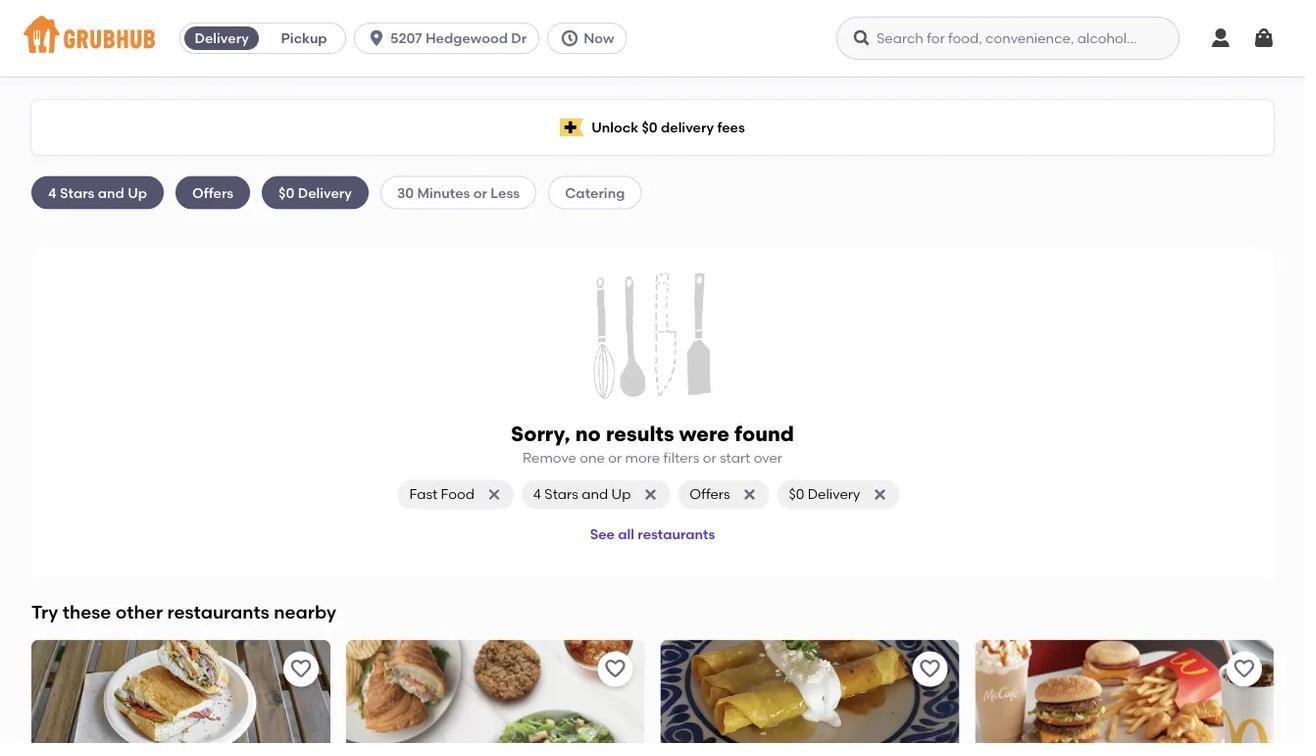 Task type: describe. For each thing, give the bounding box(es) containing it.
$0 delivery button
[[777, 480, 900, 509]]

no results image
[[594, 272, 711, 400]]

offers inside button
[[690, 486, 730, 503]]

save this restaurant button for the papalote taco house logo in the bottom right of the page
[[912, 652, 947, 687]]

svg image inside 5207 hedgewood dr button
[[367, 28, 386, 48]]

0 vertical spatial and
[[98, 184, 124, 201]]

4 stars and up inside button
[[533, 486, 631, 503]]

mcdonald's logo image
[[975, 640, 1274, 744]]

sorry,
[[511, 422, 570, 447]]

save this restaurant button for la madeleine logo
[[598, 652, 633, 687]]

over
[[754, 450, 782, 466]]

save this restaurant button for 'snarf's sandwiches logo'
[[283, 652, 318, 687]]

no
[[575, 422, 601, 447]]

30 minutes or less
[[397, 184, 520, 201]]

0 horizontal spatial or
[[473, 184, 487, 201]]

0 horizontal spatial $0
[[279, 184, 294, 201]]

nearby
[[274, 601, 336, 623]]

5207 hedgewood dr
[[390, 30, 527, 47]]

0 vertical spatial 4 stars and up
[[48, 184, 147, 201]]

food
[[441, 486, 474, 503]]

sorry, no results were found remove one or more filters or start over
[[511, 422, 794, 466]]

see
[[590, 526, 615, 543]]

pickup
[[281, 30, 327, 47]]

papalote taco house logo image
[[660, 640, 959, 744]]

try
[[31, 601, 58, 623]]

delivery inside $0 delivery button
[[808, 486, 860, 503]]

save this restaurant image for la madeleine logo
[[604, 657, 627, 681]]

grubhub plus flag logo image
[[560, 118, 584, 137]]

these
[[63, 601, 111, 623]]

delivery button
[[181, 23, 263, 54]]

now button
[[547, 23, 635, 54]]

results
[[606, 422, 674, 447]]

svg image inside 'offers' button
[[742, 487, 758, 502]]

svg image inside fast food button
[[486, 487, 502, 502]]

filters
[[663, 450, 700, 466]]

1 horizontal spatial delivery
[[298, 184, 352, 201]]

start
[[720, 450, 751, 466]]

save this restaurant image for the papalote taco house logo in the bottom right of the page
[[918, 657, 942, 681]]

fast food button
[[398, 480, 514, 509]]

try these other restaurants nearby
[[31, 601, 336, 623]]

catering
[[565, 184, 625, 201]]

unlock $0 delivery fees
[[591, 119, 745, 136]]

0 vertical spatial stars
[[60, 184, 95, 201]]

up inside button
[[611, 486, 631, 503]]

unlock
[[591, 119, 638, 136]]

save this restaurant image for 'snarf's sandwiches logo'
[[289, 657, 313, 681]]

remove
[[523, 450, 577, 466]]

now
[[584, 30, 614, 47]]



Task type: locate. For each thing, give the bounding box(es) containing it.
1 vertical spatial up
[[611, 486, 631, 503]]

offers
[[192, 184, 233, 201], [690, 486, 730, 503]]

2 save this restaurant image from the left
[[604, 657, 627, 681]]

dr
[[511, 30, 527, 47]]

5207 hedgewood dr button
[[354, 23, 547, 54]]

or left less
[[473, 184, 487, 201]]

1 vertical spatial $0
[[279, 184, 294, 201]]

fees
[[717, 119, 745, 136]]

1 horizontal spatial stars
[[545, 486, 578, 503]]

0 vertical spatial 4
[[48, 184, 57, 201]]

1 horizontal spatial save this restaurant image
[[604, 657, 627, 681]]

save this restaurant image
[[289, 657, 313, 681], [604, 657, 627, 681]]

1 vertical spatial 4
[[533, 486, 541, 503]]

0 horizontal spatial save this restaurant image
[[918, 657, 942, 681]]

stars
[[60, 184, 95, 201], [545, 486, 578, 503]]

1 horizontal spatial offers
[[690, 486, 730, 503]]

restaurants
[[638, 526, 715, 543], [167, 601, 269, 623]]

1 horizontal spatial restaurants
[[638, 526, 715, 543]]

la madeleine logo image
[[346, 640, 645, 744]]

see all restaurants button
[[582, 517, 723, 552]]

1 horizontal spatial save this restaurant image
[[1233, 657, 1256, 681]]

more
[[625, 450, 660, 466]]

0 horizontal spatial stars
[[60, 184, 95, 201]]

2 vertical spatial $0
[[789, 486, 804, 503]]

1 horizontal spatial or
[[608, 450, 622, 466]]

svg image inside $0 delivery button
[[872, 487, 888, 502]]

1 vertical spatial delivery
[[298, 184, 352, 201]]

save this restaurant button
[[283, 652, 318, 687], [598, 652, 633, 687], [912, 652, 947, 687], [1227, 652, 1262, 687]]

0 horizontal spatial delivery
[[195, 30, 249, 47]]

0 horizontal spatial save this restaurant image
[[289, 657, 313, 681]]

1 vertical spatial and
[[582, 486, 608, 503]]

1 save this restaurant button from the left
[[283, 652, 318, 687]]

were
[[679, 422, 730, 447]]

0 vertical spatial offers
[[192, 184, 233, 201]]

1 save this restaurant image from the left
[[289, 657, 313, 681]]

$0 delivery down the found
[[789, 486, 860, 503]]

0 vertical spatial restaurants
[[638, 526, 715, 543]]

3 save this restaurant button from the left
[[912, 652, 947, 687]]

0 horizontal spatial up
[[128, 184, 147, 201]]

4
[[48, 184, 57, 201], [533, 486, 541, 503]]

svg image
[[1209, 26, 1233, 50], [1252, 26, 1276, 50], [486, 487, 502, 502], [643, 487, 658, 502]]

found
[[735, 422, 794, 447]]

2 horizontal spatial delivery
[[808, 486, 860, 503]]

all
[[618, 526, 634, 543]]

0 vertical spatial delivery
[[195, 30, 249, 47]]

2 save this restaurant image from the left
[[1233, 657, 1256, 681]]

4 inside button
[[533, 486, 541, 503]]

2 horizontal spatial or
[[703, 450, 716, 466]]

0 vertical spatial $0 delivery
[[279, 184, 352, 201]]

5207
[[390, 30, 422, 47]]

1 save this restaurant image from the left
[[918, 657, 942, 681]]

1 horizontal spatial up
[[611, 486, 631, 503]]

save this restaurant button for "mcdonald's logo"
[[1227, 652, 1262, 687]]

svg image inside the 4 stars and up button
[[643, 487, 658, 502]]

0 horizontal spatial restaurants
[[167, 601, 269, 623]]

2 vertical spatial delivery
[[808, 486, 860, 503]]

less
[[491, 184, 520, 201]]

Search for food, convenience, alcohol... search field
[[836, 17, 1180, 60]]

30
[[397, 184, 414, 201]]

fast
[[409, 486, 438, 503]]

1 vertical spatial 4 stars and up
[[533, 486, 631, 503]]

2 horizontal spatial $0
[[789, 486, 804, 503]]

svg image
[[367, 28, 386, 48], [560, 28, 580, 48], [852, 28, 872, 48], [742, 487, 758, 502], [872, 487, 888, 502]]

$0 delivery left 30
[[279, 184, 352, 201]]

minutes
[[417, 184, 470, 201]]

delivery
[[661, 119, 714, 136]]

0 horizontal spatial 4 stars and up
[[48, 184, 147, 201]]

2 save this restaurant button from the left
[[598, 652, 633, 687]]

4 stars and up button
[[522, 480, 670, 509]]

delivery inside delivery 'button'
[[195, 30, 249, 47]]

0 horizontal spatial 4
[[48, 184, 57, 201]]

restaurants right all
[[638, 526, 715, 543]]

$0
[[642, 119, 658, 136], [279, 184, 294, 201], [789, 486, 804, 503]]

snarf's sandwiches logo image
[[31, 640, 330, 744]]

up
[[128, 184, 147, 201], [611, 486, 631, 503]]

0 vertical spatial up
[[128, 184, 147, 201]]

$0 delivery
[[279, 184, 352, 201], [789, 486, 860, 503]]

restaurants right other
[[167, 601, 269, 623]]

or right 'one'
[[608, 450, 622, 466]]

1 horizontal spatial $0 delivery
[[789, 486, 860, 503]]

4 stars and up
[[48, 184, 147, 201], [533, 486, 631, 503]]

fast food
[[409, 486, 474, 503]]

0 horizontal spatial offers
[[192, 184, 233, 201]]

0 horizontal spatial $0 delivery
[[279, 184, 352, 201]]

or down were
[[703, 450, 716, 466]]

$0 delivery inside button
[[789, 486, 860, 503]]

4 save this restaurant button from the left
[[1227, 652, 1262, 687]]

save this restaurant image
[[918, 657, 942, 681], [1233, 657, 1256, 681]]

main navigation navigation
[[0, 0, 1305, 76]]

1 horizontal spatial 4 stars and up
[[533, 486, 631, 503]]

see all restaurants
[[590, 526, 715, 543]]

restaurants inside see all restaurants button
[[638, 526, 715, 543]]

and inside the 4 stars and up button
[[582, 486, 608, 503]]

other
[[116, 601, 163, 623]]

1 vertical spatial stars
[[545, 486, 578, 503]]

1 horizontal spatial and
[[582, 486, 608, 503]]

save this restaurant image for "mcdonald's logo"
[[1233, 657, 1256, 681]]

one
[[580, 450, 605, 466]]

pickup button
[[263, 23, 345, 54]]

or
[[473, 184, 487, 201], [608, 450, 622, 466], [703, 450, 716, 466]]

1 horizontal spatial 4
[[533, 486, 541, 503]]

1 vertical spatial restaurants
[[167, 601, 269, 623]]

and
[[98, 184, 124, 201], [582, 486, 608, 503]]

hedgewood
[[425, 30, 508, 47]]

0 vertical spatial $0
[[642, 119, 658, 136]]

1 vertical spatial offers
[[690, 486, 730, 503]]

stars inside button
[[545, 486, 578, 503]]

offers button
[[678, 480, 769, 509]]

1 horizontal spatial $0
[[642, 119, 658, 136]]

$0 inside $0 delivery button
[[789, 486, 804, 503]]

delivery
[[195, 30, 249, 47], [298, 184, 352, 201], [808, 486, 860, 503]]

1 vertical spatial $0 delivery
[[789, 486, 860, 503]]

svg image inside now button
[[560, 28, 580, 48]]

0 horizontal spatial and
[[98, 184, 124, 201]]



Task type: vqa. For each thing, say whether or not it's contained in the screenshot.
Use
no



